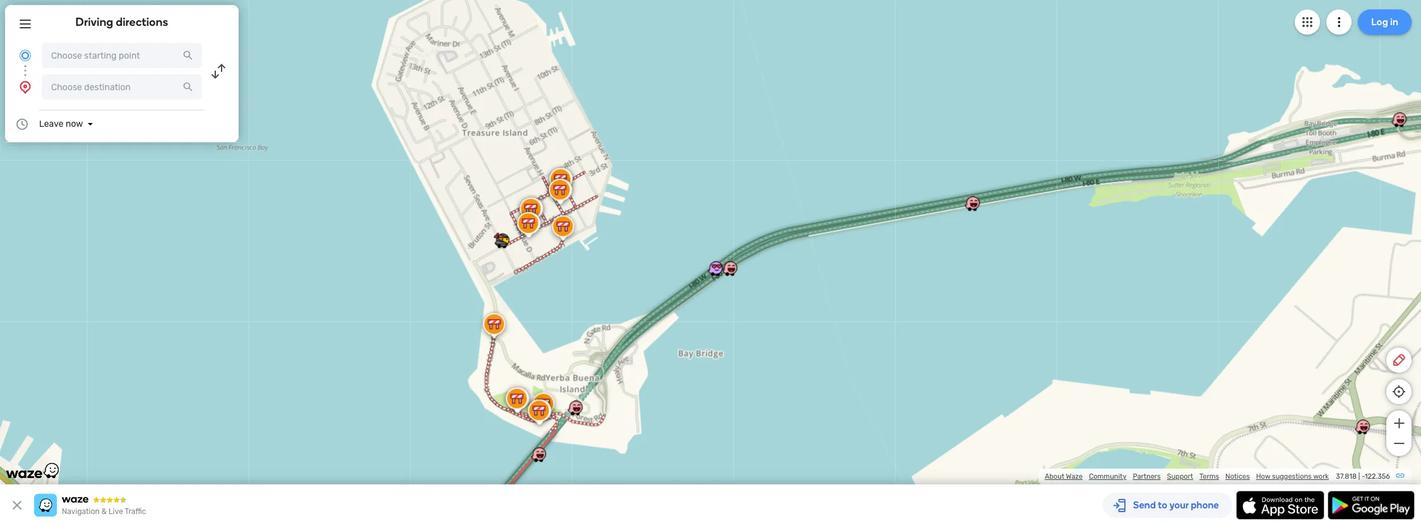 Task type: locate. For each thing, give the bounding box(es) containing it.
driving directions
[[76, 15, 168, 29]]

122.356
[[1365, 473, 1391, 481]]

partners
[[1133, 473, 1161, 481]]

Choose starting point text field
[[42, 43, 202, 68]]

leave
[[39, 119, 63, 129]]

notices link
[[1226, 473, 1251, 481]]

zoom in image
[[1392, 416, 1408, 431]]

-
[[1362, 473, 1366, 481]]

partners link
[[1133, 473, 1161, 481]]

live
[[109, 508, 123, 517]]

clock image
[[15, 117, 30, 132]]

about waze community partners support terms notices how suggestions work
[[1045, 473, 1330, 481]]

Choose destination text field
[[42, 75, 202, 100]]

37.818 | -122.356
[[1337, 473, 1391, 481]]

terms link
[[1200, 473, 1220, 481]]

about waze link
[[1045, 473, 1083, 481]]

|
[[1359, 473, 1361, 481]]

leave now
[[39, 119, 83, 129]]



Task type: vqa. For each thing, say whether or not it's contained in the screenshot.
now
yes



Task type: describe. For each thing, give the bounding box(es) containing it.
pencil image
[[1392, 353, 1407, 368]]

terms
[[1200, 473, 1220, 481]]

directions
[[116, 15, 168, 29]]

navigation
[[62, 508, 100, 517]]

suggestions
[[1273, 473, 1312, 481]]

driving
[[76, 15, 113, 29]]

community link
[[1090, 473, 1127, 481]]

community
[[1090, 473, 1127, 481]]

how
[[1257, 473, 1271, 481]]

notices
[[1226, 473, 1251, 481]]

link image
[[1396, 471, 1406, 481]]

traffic
[[125, 508, 146, 517]]

location image
[[18, 80, 33, 95]]

support link
[[1168, 473, 1194, 481]]

how suggestions work link
[[1257, 473, 1330, 481]]

about
[[1045, 473, 1065, 481]]

current location image
[[18, 48, 33, 63]]

waze
[[1067, 473, 1083, 481]]

support
[[1168, 473, 1194, 481]]

navigation & live traffic
[[62, 508, 146, 517]]

zoom out image
[[1392, 436, 1408, 452]]

work
[[1314, 473, 1330, 481]]

37.818
[[1337, 473, 1357, 481]]

x image
[[9, 498, 25, 514]]

now
[[66, 119, 83, 129]]

&
[[102, 508, 107, 517]]



